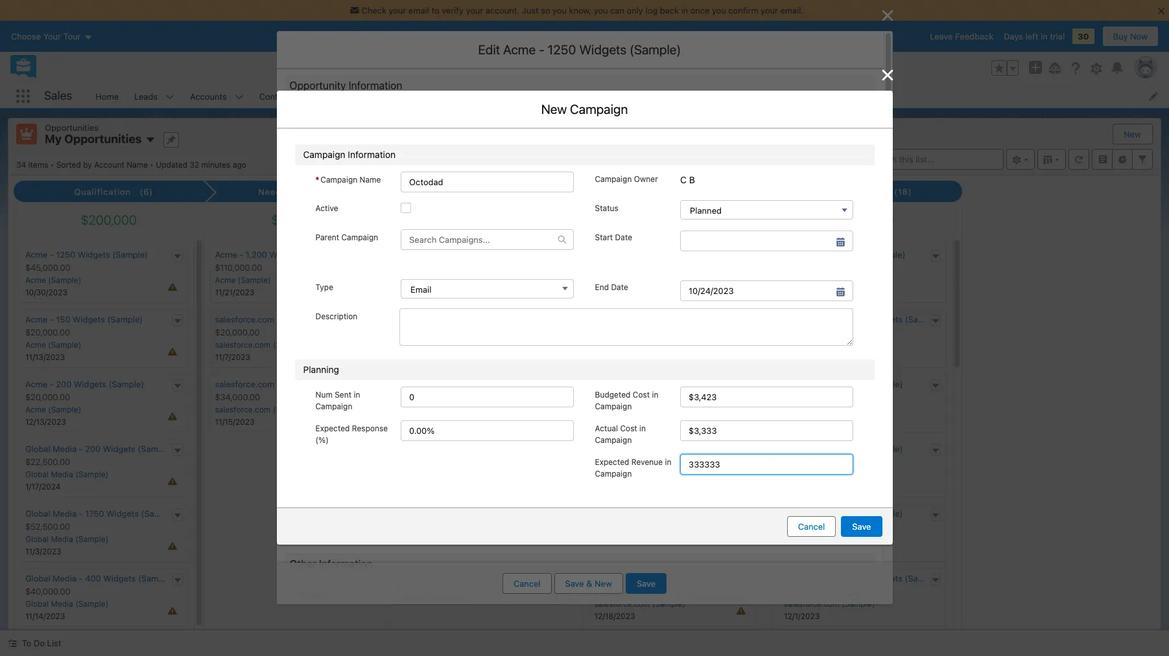 Task type: vqa. For each thing, say whether or not it's contained in the screenshot.
the Additional
yes



Task type: describe. For each thing, give the bounding box(es) containing it.
acme right edit
[[503, 42, 536, 57]]

(0)
[[510, 187, 524, 197]]

global up $40,000.00 on the bottom
[[25, 574, 50, 584]]

actual for event
[[595, 424, 618, 434]]

buy now
[[1113, 31, 1148, 42]]

acme - 300 widgets (sample)
[[784, 509, 903, 519]]

(sample) inside $34,000.00 salesforce.com (sample) 11/15/2023
[[273, 405, 306, 415]]

ago
[[233, 160, 246, 170]]

media up $22,500.00 global media (sample) 1/17/2024
[[53, 444, 77, 455]]

acme (sample) link down $110,000.00
[[215, 276, 271, 285]]

(sample) inside $20,000.00 acme (sample) 12/13/2023
[[48, 405, 81, 415]]

leave
[[930, 31, 953, 42]]

cost for budgeted cost in campaign text box
[[633, 390, 650, 400]]

(%) for event
[[315, 436, 329, 445]]

cancel button for completed
[[787, 517, 836, 537]]

acme (sample) link up 1/15/2024
[[594, 276, 650, 285]]

acme - 170 widgets (sample)
[[594, 250, 711, 260]]

campaign owner for planned
[[595, 175, 658, 184]]

cancel for planned
[[798, 522, 825, 532]]

once
[[690, 5, 710, 16]]

text default image for $20,000.00
[[173, 317, 182, 326]]

$19,500.00 global media (sample)
[[594, 457, 677, 480]]

Search My Opportunities list view. search field
[[848, 149, 1004, 170]]

acme - 150 widgets (sample)
[[25, 315, 143, 325]]

leads list item
[[126, 84, 182, 108]]

- for acme - 170 widgets (sample)
[[619, 250, 623, 260]]

new campaign for planned
[[541, 102, 628, 117]]

forecasts
[[481, 91, 519, 101]]

- left 180
[[648, 444, 652, 455]]

- for acme - 650 widgets (sample)
[[808, 379, 812, 390]]

widgets for salesforce.com - 600 widgets (sample)
[[870, 315, 903, 325]]

num sent in campaign for email
[[315, 390, 360, 412]]

verify
[[442, 5, 464, 16]]

Start Date text field
[[680, 231, 854, 252]]

(sample) inside $19,500.00 global media (sample)
[[644, 470, 677, 480]]

my opportunities status
[[16, 160, 156, 170]]

global media (sample) link for $40,000.00
[[25, 600, 108, 610]]

salesforce.com up 11/7/2023
[[215, 340, 271, 350]]

acme - 1100 widgets (sample)
[[784, 250, 905, 260]]

my opportunities|opportunities|list view element
[[8, 118, 1161, 657]]

acme up $36,000.00
[[784, 509, 806, 519]]

$22,500.00 inside $22,500.00 global media (sample) 1/17/2024
[[25, 457, 70, 468]]

salesforce.com up salesforce.com (sample) 4/19/2023 on the bottom of the page
[[784, 315, 844, 325]]

c b for planned
[[680, 175, 695, 186]]

acme inside acme (sample) 1/2/2024
[[594, 340, 615, 350]]

planned button
[[680, 201, 854, 220]]

salesforce.com down 11/21/2023 at the left top of page
[[215, 315, 275, 325]]

search... button
[[435, 58, 694, 78]]

3 your from the left
[[761, 5, 778, 16]]

campaign information for email
[[303, 149, 396, 160]]

salesforce.com - 600 widgets (sample)
[[784, 315, 941, 325]]

media up $52,500.00
[[53, 509, 77, 519]]

confirm
[[728, 5, 758, 16]]

acme (sample) link for acme - 1100 widgets (sample)
[[784, 276, 840, 285]]

$512,000
[[840, 213, 894, 228]]

acme inside the $50,000.00 acme (sample)
[[784, 470, 805, 480]]

acme - 650 widgets (sample)
[[784, 379, 903, 390]]

$20,000.00 acme (sample) 11/13/2023
[[25, 328, 81, 363]]

leave feedback link
[[930, 31, 994, 42]]

feedback
[[955, 31, 994, 42]]

11/7/2023
[[215, 353, 250, 363]]

widgets for salesforce.com - 320 widgets (sample)
[[301, 379, 333, 390]]

complete
[[385, 146, 421, 156]]

global media - 400 widgets (sample) link
[[25, 574, 174, 584]]

event
[[411, 285, 433, 295]]

global media - 400 widgets (sample)
[[25, 574, 174, 584]]

widgets right 180
[[671, 444, 703, 455]]

12/1/2023
[[784, 612, 820, 622]]

11/8/2023
[[594, 547, 630, 557]]

Budgeted Cost in Campaign text field
[[680, 387, 854, 408]]

acme (sample) link for acme - 650 widgets (sample)
[[784, 405, 840, 415]]

date for end date text field
[[611, 283, 628, 292]]

description text field for completed
[[399, 309, 854, 346]]

Start Date text field
[[680, 231, 854, 252]]

log
[[646, 5, 658, 16]]

- left 80
[[648, 379, 652, 390]]

salesforce.com - 600 widgets (sample) link
[[784, 315, 941, 325]]

4/19/2023
[[784, 353, 821, 363]]

date for start date text box
[[615, 233, 632, 243]]

2 * text field from the top
[[385, 266, 569, 287]]

$52,500.00 global media (sample) 11/3/2023
[[25, 522, 108, 557]]

active for email
[[315, 204, 338, 213]]

salesforce.com up 12/18/2023
[[594, 600, 650, 610]]

acme - 500 widgets (sample) link
[[784, 444, 903, 455]]

expected revenue in campaign for planned
[[595, 458, 672, 479]]

salesforce.com inside salesforce.com (sample) 11/8/2023
[[594, 535, 650, 545]]

widgets up $22,500.00 global media (sample) 1/17/2024
[[103, 444, 135, 455]]

c for completed
[[680, 175, 687, 186]]

other information
[[290, 559, 373, 571]]

minutes
[[201, 160, 230, 170]]

acme left 650
[[784, 379, 806, 390]]

date for start date text field
[[615, 233, 632, 243]]

media inside $40,000.00 global media (sample) 11/14/2023
[[51, 600, 73, 610]]

global inside $10,000.00 global media (sample) 2/1/2024
[[594, 405, 618, 415]]

acme down start date text box
[[784, 276, 805, 285]]

text default image for salesforce.com - 350 widgets (sample)
[[931, 576, 940, 585]]

acme - 170 widgets (sample) link
[[594, 250, 711, 260]]

so
[[541, 5, 550, 16]]

start for planned
[[595, 233, 613, 243]]

budgeted for planned
[[595, 390, 631, 400]]

text default image for $36,000.00
[[931, 512, 940, 521]]

2 • from the left
[[150, 160, 154, 170]]

(sample) inside acme (sample) 1/15/2024
[[617, 276, 650, 285]]

save inside button
[[565, 579, 584, 589]]

actual cost in campaign for completed
[[595, 424, 646, 445]]

forecasts link
[[473, 84, 527, 108]]

11/21/2023
[[215, 288, 254, 298]]

list view controls image
[[1006, 149, 1035, 170]]

350
[[852, 574, 868, 584]]

media inside $19,500.00 global media (sample)
[[620, 470, 642, 480]]

salesforce.com (sample) link up 12/18/2023
[[594, 600, 685, 610]]

acme inside $20,000.00 acme (sample) 11/13/2023
[[25, 340, 46, 350]]

global media - 80 widgets (sample)
[[594, 379, 737, 390]]

do
[[34, 639, 45, 649]]

actual for email
[[595, 424, 618, 434]]

salesforce.com (sample) link for salesforce.com - 350 widgets (sample)
[[784, 600, 875, 610]]

cost for actual cost in campaign text box
[[620, 424, 637, 434]]

cost for actual cost in campaign text field
[[620, 424, 637, 434]]

other
[[290, 559, 316, 571]]

acme up 11/21/2023 at the left top of page
[[215, 276, 236, 285]]

acme left 150
[[25, 315, 47, 325]]

description text field for planned
[[399, 309, 854, 346]]

Actual Cost in Campaign text field
[[680, 421, 854, 441]]

type for email
[[315, 283, 333, 292]]

1750
[[85, 509, 104, 519]]

150
[[56, 315, 70, 325]]

1 horizontal spatial 1250
[[548, 42, 576, 57]]

$20,000.00 for acme - 200 widgets (sample)
[[25, 392, 70, 403]]

acme (sample) link for acme - 200 widgets (sample)
[[25, 405, 81, 415]]

acme left 170
[[594, 250, 616, 260]]

accounts
[[190, 91, 227, 101]]

global inside $52,500.00 global media (sample) 11/3/2023
[[25, 535, 49, 545]]

proposal
[[462, 187, 501, 197]]

contacts link
[[251, 84, 302, 108]]

(18)
[[894, 187, 912, 197]]

80
[[654, 379, 665, 390]]

600
[[852, 315, 868, 325]]

global up $10,000.00
[[594, 379, 619, 390]]

1/2/2024
[[594, 353, 627, 363]]

to do list
[[22, 639, 61, 649]]

Expected Revenue in Campaign text field
[[680, 454, 854, 475]]

budgeted cost in campaign for completed
[[595, 390, 658, 412]]

global media - 1750 widgets (sample)
[[25, 509, 177, 519]]

$40,000.00
[[25, 587, 70, 597]]

32
[[190, 160, 199, 170]]

active checkbox for event
[[401, 203, 411, 214]]

acme inside $36,000.00 acme (sample) 1/16/2023
[[784, 535, 805, 545]]

widgets for acme - 1,200 widgets (sample) $110,000.00 acme (sample) 11/21/2023
[[269, 250, 302, 260]]

reports link
[[607, 84, 653, 108]]

1 * text field from the top
[[385, 193, 569, 214]]

text default image for $10,000.00
[[742, 382, 751, 391]]

(sample) inside salesforce.com (sample) 4/19/2023
[[842, 340, 875, 350]]

- for acme - 1,200 widgets (sample) $110,000.00 acme (sample) 11/21/2023
[[239, 250, 243, 260]]

b for planned
[[689, 175, 695, 186]]

end for completed
[[595, 283, 609, 292]]

$10,000.00 global media (sample) 2/1/2024
[[594, 392, 677, 427]]

accounts list item
[[182, 84, 251, 108]]

400
[[85, 574, 101, 584]]

quotes
[[678, 91, 706, 101]]

(sample) inside $10,000.00 global media (sample) 2/1/2024
[[644, 405, 677, 415]]

calendar link
[[405, 84, 456, 108]]

$22,500.00 inside salesforce.com - 240 widgets (sample) $22,500.00 salesforce.com (sample) 12/18/2023
[[594, 587, 639, 597]]

11/13/2023
[[25, 353, 65, 363]]

actual cost in campaign for planned
[[595, 424, 646, 445]]

salesforce.com (sample) link for salesforce.com - 600 widgets (sample)
[[784, 340, 875, 350]]

this
[[423, 146, 436, 156]]

list item containing *
[[292, 107, 572, 162]]

save button for completed
[[841, 517, 882, 537]]

$50,000.00
[[784, 457, 829, 468]]

$164,000
[[271, 213, 326, 228]]

acme - 300 widgets (sample) link
[[784, 509, 903, 519]]

parent campaign for event
[[315, 233, 378, 243]]

acme - 150 widgets (sample) link
[[25, 315, 143, 325]]

num for email
[[315, 390, 333, 400]]

global down 12/13/2023
[[25, 444, 50, 455]]

owner inside opportunity owner
[[295, 176, 319, 185]]

parent for email
[[315, 233, 339, 243]]

contacts list item
[[251, 84, 319, 108]]

revenue for completed
[[631, 458, 663, 467]]

cancel button for planned
[[787, 517, 836, 537]]

1/17/2024
[[25, 482, 61, 492]]

start for completed
[[595, 233, 613, 243]]

completed button
[[680, 201, 854, 220]]

210
[[662, 509, 677, 519]]

new inside button
[[595, 579, 612, 589]]

to do list button
[[0, 631, 69, 657]]

end for planned
[[595, 283, 609, 292]]

save & new
[[565, 579, 612, 589]]

cancel for completed
[[798, 522, 825, 532]]

1 horizontal spatial 200
[[85, 444, 101, 455]]

my opportunities
[[45, 132, 142, 146]]

(sample) inside the $50,000.00 acme (sample)
[[807, 470, 840, 480]]

500
[[815, 444, 830, 455]]

acme up '$45,000.00'
[[25, 250, 47, 260]]

planning for event
[[303, 364, 339, 375]]

acme - 650 widgets (sample) link
[[784, 379, 903, 390]]

in for expected revenue in campaign text box
[[665, 458, 672, 467]]

(sample) inside $52,500.00 global media (sample) 11/3/2023
[[75, 535, 108, 545]]

acme left 1100
[[784, 250, 806, 260]]

3 you from the left
[[712, 5, 726, 16]]

global up the $19,500.00
[[594, 444, 619, 455]]

salesforce.com inside $34,000.00 salesforce.com (sample) 11/15/2023
[[215, 405, 271, 415]]

widgets for acme - 500 widgets (sample)
[[833, 444, 865, 455]]

in for num sent in campaign text field for event
[[354, 390, 360, 400]]

text default image inside to do list button
[[8, 640, 17, 649]]

acme up $110,000.00
[[215, 250, 237, 260]]

$45,000.00
[[25, 263, 70, 273]]

salesforce.com up $35,000.00
[[784, 574, 844, 584]]

budgeted for completed
[[595, 390, 631, 400]]

salesforce.com inside $35,000.00 salesforce.com (sample) 12/1/2023
[[784, 600, 840, 610]]

salesforce.com (sample) link up 11/7/2023
[[215, 340, 306, 350]]

quotes list item
[[670, 84, 730, 108]]

global up $52,500.00
[[25, 509, 50, 519]]

- left the 1750
[[79, 509, 83, 519]]

salesforce.com up salesforce.com (sample) 11/8/2023
[[594, 509, 654, 519]]

1250 inside my opportunities|opportunities|list view "element"
[[56, 250, 75, 260]]

event button
[[401, 279, 574, 299]]

11/14/2023
[[25, 612, 65, 622]]

text default image for $19,500.00
[[742, 447, 751, 456]]



Task type: locate. For each thing, give the bounding box(es) containing it.
Expected Response (%) text field
[[401, 421, 574, 441], [401, 421, 574, 441]]

acme inside acme (sample) 1/15/2024
[[594, 276, 615, 285]]

(sample) inside acme (sample) 1/2/2024
[[617, 340, 650, 350]]

(sample) inside $40,000.00 global media (sample) 11/14/2023
[[75, 600, 108, 610]]

0 horizontal spatial 200
[[56, 379, 72, 390]]

1 • from the left
[[50, 160, 54, 170]]

cancel button
[[787, 517, 836, 537], [787, 517, 836, 537], [503, 574, 552, 595]]

media up $19,500.00 global media (sample) on the right
[[622, 444, 646, 455]]

actual cost in campaign
[[595, 424, 646, 445], [595, 424, 646, 445]]

- for acme - 500 widgets (sample)
[[808, 444, 812, 455]]

global media (sample) link for $19,500.00
[[594, 470, 677, 480]]

$20,000.00 inside $20,000.00 acme (sample) 12/13/2023
[[25, 392, 70, 403]]

dashboards list item
[[527, 84, 607, 108]]

end date
[[595, 283, 628, 292], [595, 283, 628, 292]]

widgets right 500
[[833, 444, 865, 455]]

salesforce.com up 11/8/2023
[[594, 535, 650, 545]]

sales
[[44, 89, 72, 103]]

$20,000.00 inside $20,000.00 acme (sample) 11/13/2023
[[25, 328, 70, 338]]

reports list item
[[607, 84, 670, 108]]

parent
[[315, 233, 339, 243], [315, 233, 339, 243]]

300
[[815, 509, 830, 519]]

edit
[[478, 42, 500, 57]]

home link
[[88, 84, 126, 108]]

2 horizontal spatial you
[[712, 5, 726, 16]]

salesforce.com (sample) link
[[215, 340, 306, 350], [784, 340, 875, 350], [215, 405, 306, 415], [594, 600, 685, 610], [784, 600, 875, 610]]

salesforce.com up $34,000.00
[[215, 379, 275, 390]]

* text field up parent campaign text box
[[385, 193, 569, 214]]

(sample) inside $35,000.00 salesforce.com (sample) 12/1/2023
[[842, 600, 875, 610]]

media down $10,000.00
[[620, 405, 642, 415]]

0 vertical spatial opportunity
[[290, 80, 346, 91]]

to
[[432, 5, 439, 16]]

salesforce.com inside salesforce.com (sample) 4/19/2023
[[784, 340, 840, 350]]

12/13/2023
[[25, 418, 66, 427]]

- for salesforce.com - 350 widgets (sample)
[[846, 574, 850, 584]]

- inside salesforce.com - 240 widgets (sample) $22,500.00 salesforce.com (sample) 12/18/2023
[[656, 574, 660, 584]]

media up $40,000.00 on the bottom
[[53, 574, 77, 584]]

0 horizontal spatial your
[[389, 5, 406, 16]]

opportunities inside list item
[[327, 91, 381, 101]]

global inside $22,500.00 global media (sample) 1/17/2024
[[25, 470, 49, 480]]

widgets for salesforce.com - 350 widgets (sample)
[[870, 574, 903, 584]]

2 your from the left
[[466, 5, 483, 16]]

inverse image for completed
[[880, 68, 895, 83]]

- up $20,000.00 acme (sample) 12/13/2023
[[50, 379, 54, 390]]

- up search... button
[[539, 42, 545, 57]]

widgets right 240
[[680, 574, 713, 584]]

acme (sample) link up 1/2/2024
[[594, 340, 650, 350]]

media down $40,000.00 on the bottom
[[51, 600, 73, 610]]

- left 300
[[808, 509, 812, 519]]

acme down the $50,000.00
[[784, 470, 805, 480]]

name inside my opportunities|opportunities|list view "element"
[[127, 160, 148, 170]]

expected response (%) for event
[[315, 424, 388, 445]]

num for event
[[315, 390, 333, 400]]

text default image for acme - 200 widgets (sample)
[[173, 382, 182, 391]]

by
[[83, 160, 92, 170]]

name
[[127, 160, 148, 170], [360, 175, 381, 185], [360, 175, 381, 185]]

$20,000.00 down 150
[[25, 328, 70, 338]]

- for acme - 200 widgets (sample)
[[50, 379, 54, 390]]

0 horizontal spatial 1250
[[56, 250, 75, 260]]

field.
[[438, 146, 457, 156]]

acme (sample) 1/2/2024
[[594, 340, 650, 363]]

End Date text field
[[680, 281, 854, 301]]

in for email's num sent in campaign text field
[[354, 390, 360, 400]]

back
[[660, 5, 679, 16]]

response for email
[[352, 424, 388, 434]]

revenue for planned
[[631, 458, 663, 467]]

2 horizontal spatial your
[[761, 5, 778, 16]]

acme (sample) 10/24/2022
[[784, 405, 840, 427]]

acme inside $20,000.00 acme (sample) 12/13/2023
[[25, 405, 46, 415]]

1 you from the left
[[553, 5, 567, 16]]

home
[[95, 91, 119, 101]]

media inside $52,500.00 global media (sample) 11/3/2023
[[51, 535, 73, 545]]

widgets right 210
[[679, 509, 711, 519]]

expected response (%) text field for event
[[401, 421, 574, 441]]

global media (sample) link down $40,000.00 on the bottom
[[25, 600, 108, 610]]

media inside $22,500.00 global media (sample) 1/17/2024
[[51, 470, 73, 480]]

planning
[[303, 364, 339, 375], [303, 364, 339, 375]]

salesforce.com - 200 widgets (sample) link
[[215, 315, 371, 325]]

$20,000.00
[[25, 328, 70, 338], [215, 328, 260, 338], [25, 392, 70, 403]]

list containing home
[[88, 84, 1169, 108]]

select list display image
[[1038, 149, 1066, 170]]

acme (sample) link for acme - 500 widgets (sample)
[[784, 470, 840, 480]]

inverse image for planned
[[880, 68, 895, 83]]

text default image for global media - 200 widgets (sample)
[[173, 447, 182, 456]]

200
[[283, 315, 299, 325], [56, 379, 72, 390], [85, 444, 101, 455]]

buy
[[1113, 31, 1128, 42]]

status for planned
[[595, 204, 618, 213]]

check
[[362, 5, 386, 16]]

widgets up additional in the bottom left of the page
[[301, 315, 333, 325]]

widgets for acme - 1100 widgets (sample)
[[835, 250, 868, 260]]

acme up 10/24/2022
[[784, 405, 805, 415]]

acme (sample) link up 11/13/2023
[[25, 340, 81, 350]]

200 up $22,500.00 global media (sample) 1/17/2024
[[85, 444, 101, 455]]

widgets for acme - 650 widgets (sample)
[[833, 379, 865, 390]]

inverse image
[[880, 8, 895, 23], [880, 68, 895, 83], [880, 68, 895, 83]]

sent
[[335, 390, 352, 400], [335, 390, 352, 400]]

salesforce.com (sample) link for salesforce.com - 320 widgets (sample)
[[215, 405, 306, 415]]

320
[[283, 379, 299, 390]]

$45,000.00 acme (sample) 10/30/2023
[[25, 263, 81, 298]]

global media (sample) link for $10,000.00
[[594, 405, 677, 415]]

campaign owner for completed
[[595, 175, 658, 184]]

text default image for $52,500.00
[[173, 512, 182, 521]]

salesforce.com - 240 widgets (sample) $22,500.00 salesforce.com (sample) 12/18/2023
[[594, 574, 751, 622]]

34
[[16, 160, 26, 170]]

widgets right the 1750
[[106, 509, 139, 519]]

information
[[349, 80, 402, 91], [348, 149, 396, 160], [348, 149, 396, 160], [339, 355, 393, 367], [319, 559, 373, 571]]

sent for event
[[335, 390, 352, 400]]

$20,000.00 for acme - 150 widgets (sample)
[[25, 328, 70, 338]]

$35,000.00
[[784, 587, 829, 597]]

salesforce.com down 11/8/2023
[[594, 574, 654, 584]]

- for salesforce.com - 210 widgets (sample)
[[656, 509, 660, 519]]

start date for planned
[[595, 233, 632, 243]]

acme (sample) link up 10/24/2022
[[784, 405, 840, 415]]

- left 1100
[[808, 250, 812, 260]]

- left 650
[[808, 379, 812, 390]]

widgets right 400
[[103, 574, 136, 584]]

widgets right 80
[[667, 379, 699, 390]]

parent campaign for email
[[315, 233, 378, 243]]

(sample) inside $45,000.00 acme (sample) 10/30/2023
[[48, 276, 81, 285]]

2 vertical spatial 200
[[85, 444, 101, 455]]

(%) for email
[[315, 436, 329, 445]]

edit acme - 1250 widgets (sample)
[[478, 42, 681, 57]]

global media (sample) link for $52,500.00
[[25, 535, 108, 545]]

media inside $10,000.00 global media (sample) 2/1/2024
[[620, 405, 642, 415]]

global media (sample) link down the $19,500.00
[[594, 470, 677, 480]]

new campaign for completed
[[541, 102, 628, 117]]

c b for completed
[[680, 175, 695, 186]]

buy now button
[[1102, 26, 1159, 47]]

media
[[622, 379, 646, 390], [620, 405, 642, 415], [53, 444, 77, 455], [622, 444, 646, 455], [51, 470, 73, 480], [620, 470, 642, 480], [53, 509, 77, 519], [51, 535, 73, 545], [53, 574, 77, 584], [51, 600, 73, 610]]

opportunity for information
[[290, 80, 346, 91]]

acme
[[503, 42, 536, 57], [25, 250, 47, 260], [215, 250, 237, 260], [594, 250, 616, 260], [784, 250, 806, 260], [25, 276, 46, 285], [215, 276, 236, 285], [594, 276, 615, 285], [784, 276, 805, 285], [25, 315, 47, 325], [25, 340, 46, 350], [594, 340, 615, 350], [25, 379, 47, 390], [784, 379, 806, 390], [25, 405, 46, 415], [784, 405, 805, 415], [784, 444, 806, 455], [784, 470, 805, 480], [784, 509, 806, 519], [784, 535, 805, 545]]

analysis
[[289, 187, 326, 197]]

widgets down additional in the bottom left of the page
[[301, 379, 333, 390]]

$22,500.00
[[25, 457, 70, 468], [594, 587, 639, 597]]

salesforce.com - 350 widgets (sample)
[[784, 574, 940, 584]]

acme up 1/2/2024
[[594, 340, 615, 350]]

expected revenue in campaign for completed
[[595, 458, 672, 479]]

650
[[815, 379, 830, 390]]

acme (sample) link for acme - 1250 widgets (sample)
[[25, 276, 81, 285]]

global media (sample) link down $52,500.00
[[25, 535, 108, 545]]

(sample) inside $20,000.00 acme (sample) 11/13/2023
[[48, 340, 81, 350]]

None text field
[[681, 124, 865, 145], [401, 172, 574, 193], [385, 237, 569, 258], [681, 124, 865, 145], [401, 172, 574, 193], [385, 237, 569, 258]]

campaign information for event
[[303, 149, 396, 160]]

list
[[47, 639, 61, 649]]

- up $110,000.00
[[239, 250, 243, 260]]

None text field
[[401, 172, 574, 193], [681, 212, 865, 233], [483, 502, 865, 534], [401, 172, 574, 193], [681, 212, 865, 233], [483, 502, 865, 534]]

acme (sample) link down 1100
[[784, 276, 840, 285]]

start date for completed
[[595, 233, 632, 243]]

$22,500.00 up 1/17/2024
[[25, 457, 70, 468]]

media down the $19,500.00
[[620, 470, 642, 480]]

widgets for salesforce.com - 200 widgets (sample) $20,000.00 salesforce.com (sample) 11/7/2023
[[301, 315, 333, 325]]

- left 240
[[656, 574, 660, 584]]

cost for budgeted cost in campaign text field
[[633, 390, 650, 400]]

you right once
[[712, 5, 726, 16]]

in for expected revenue in campaign text field
[[665, 458, 672, 467]]

accounts link
[[182, 84, 235, 108]]

0 horizontal spatial •
[[50, 160, 54, 170]]

- left 600
[[846, 315, 850, 325]]

salesforce.com - 210 widgets (sample) link
[[594, 509, 749, 519]]

acme (sample) link up 12/13/2023
[[25, 405, 81, 415]]

Description text field
[[399, 309, 854, 346], [399, 309, 854, 346]]

widgets right 1,200 at the top
[[269, 250, 302, 260]]

- up '$45,000.00'
[[50, 250, 54, 260]]

opportunities
[[327, 91, 381, 101], [45, 123, 99, 133], [64, 132, 142, 146]]

description
[[315, 312, 358, 321], [315, 312, 358, 321]]

0 vertical spatial 200
[[283, 315, 299, 325]]

1 horizontal spatial you
[[594, 5, 608, 16]]

opportunities list item
[[319, 84, 405, 108]]

200 inside salesforce.com - 200 widgets (sample) $20,000.00 salesforce.com (sample) 11/7/2023
[[283, 315, 299, 325]]

owner for planned
[[634, 175, 658, 184]]

end date for completed
[[595, 283, 628, 292]]

acme up the $50,000.00
[[784, 444, 806, 455]]

num sent in campaign text field for event
[[401, 387, 574, 408]]

can
[[610, 5, 624, 16]]

- for acme - 150 widgets (sample)
[[50, 315, 54, 325]]

widgets right 170
[[641, 250, 673, 260]]

media up $10,000.00
[[622, 379, 646, 390]]

widgets right 1100
[[835, 250, 868, 260]]

my
[[45, 132, 62, 146]]

budgeted cost in campaign for planned
[[595, 390, 658, 412]]

campaign name
[[321, 175, 381, 185], [321, 175, 381, 185]]

sent for email
[[335, 390, 352, 400]]

Parent Campaign text field
[[401, 230, 558, 250]]

salesforce.com (sample) link down $34,000.00
[[215, 405, 306, 415]]

global up the 11/3/2023
[[25, 535, 49, 545]]

200 up $20,000.00 acme (sample) 12/13/2023
[[56, 379, 72, 390]]

parent campaign
[[315, 233, 378, 243], [315, 233, 378, 243]]

(sample) inside acme (sample) 10/24/2022
[[807, 405, 840, 415]]

• left updated
[[150, 160, 154, 170]]

global inside $19,500.00 global media (sample)
[[594, 470, 618, 480]]

text default image
[[558, 235, 567, 244], [558, 235, 567, 244], [173, 252, 182, 261], [173, 317, 182, 326], [742, 382, 751, 391], [931, 382, 940, 391], [742, 447, 751, 456], [173, 512, 182, 521], [931, 512, 940, 521]]

1 vertical spatial $22,500.00
[[594, 587, 639, 597]]

salesforce.com down $34,000.00
[[215, 405, 271, 415]]

salesforce.com (sample) 11/8/2023
[[594, 535, 685, 557]]

additional
[[290, 355, 336, 367]]

b for completed
[[689, 175, 695, 186]]

salesforce.com (sample) link up 4/19/2023
[[784, 340, 875, 350]]

- left 500
[[808, 444, 812, 455]]

global media - 200 widgets (sample)
[[25, 444, 173, 455]]

acme (sample) link for acme - 300 widgets (sample)
[[784, 535, 840, 545]]

opportunity for owner
[[295, 166, 339, 176]]

campaign
[[570, 102, 628, 117], [570, 102, 628, 117], [303, 149, 345, 160], [303, 149, 345, 160], [595, 175, 632, 184], [595, 175, 632, 184], [321, 175, 357, 185], [321, 175, 357, 185], [341, 233, 378, 243], [341, 233, 378, 243], [315, 402, 352, 412], [315, 402, 352, 412], [595, 402, 632, 412], [595, 402, 632, 412], [595, 436, 632, 445], [595, 436, 632, 445], [595, 469, 632, 479], [595, 469, 632, 479]]

10/30/2023
[[25, 288, 67, 298]]

qualification
[[74, 187, 131, 197]]

global media - 1750 widgets (sample) link
[[25, 509, 177, 519]]

- left 400
[[79, 574, 83, 584]]

widgets right 150
[[73, 315, 105, 325]]

(sample) inside $36,000.00 acme (sample) 1/16/2023
[[807, 535, 840, 545]]

* list item
[[587, 151, 867, 195]]

widgets for acme - 150 widgets (sample)
[[73, 315, 105, 325]]

$35,000.00 salesforce.com (sample) 12/1/2023
[[784, 587, 875, 622]]

acme inside $45,000.00 acme (sample) 10/30/2023
[[25, 276, 46, 285]]

calendar
[[413, 91, 448, 101]]

your
[[389, 5, 406, 16], [466, 5, 483, 16], [761, 5, 778, 16]]

1 vertical spatial * text field
[[385, 266, 569, 287]]

1250 up '$45,000.00'
[[56, 250, 75, 260]]

text default image for acme - 500 widgets (sample)
[[931, 447, 940, 456]]

calendar list item
[[405, 84, 473, 108]]

campaign information
[[303, 149, 396, 160], [303, 149, 396, 160]]

acme up 1/15/2024
[[594, 276, 615, 285]]

media up 1/17/2024
[[51, 470, 73, 480]]

170
[[625, 250, 639, 260]]

widgets inside salesforce.com - 200 widgets (sample) $20,000.00 salesforce.com (sample) 11/7/2023
[[301, 315, 333, 325]]

- for salesforce.com - 200 widgets (sample) $20,000.00 salesforce.com (sample) 11/7/2023
[[277, 315, 281, 325]]

180
[[654, 444, 669, 455]]

1 horizontal spatial •
[[150, 160, 154, 170]]

Budgeted Cost in Campaign text field
[[680, 387, 854, 408]]

salesforce.com - 240 widgets (sample) link
[[594, 574, 751, 584]]

widgets inside acme - 1,200 widgets (sample) $110,000.00 acme (sample) 11/21/2023
[[269, 250, 302, 260]]

description for email
[[315, 312, 358, 321]]

your left email
[[389, 5, 406, 16]]

0 vertical spatial $22,500.00
[[25, 457, 70, 468]]

- for acme - 300 widgets (sample)
[[808, 509, 812, 519]]

acme (sample) 1/15/2024
[[594, 276, 650, 298]]

Actual Cost in Campaign text field
[[680, 421, 854, 441]]

End Date text field
[[680, 281, 854, 301]]

$20,000.00 up 12/13/2023
[[25, 392, 70, 403]]

Expected Revenue in Campaign text field
[[680, 454, 854, 475]]

list item
[[292, 107, 572, 162], [587, 107, 867, 151], [587, 195, 867, 239], [292, 220, 572, 265], [292, 293, 572, 337], [292, 383, 572, 427], [587, 383, 867, 427]]

200 up additional in the bottom left of the page
[[283, 315, 299, 325]]

salesforce.com down $35,000.00
[[784, 600, 840, 610]]

acme (sample) link down the $50,000.00
[[784, 470, 840, 480]]

name for event
[[360, 175, 381, 185]]

Num Sent in Campaign text field
[[401, 387, 574, 408], [401, 387, 574, 408]]

new inside button
[[1124, 129, 1141, 139]]

2/1/2024
[[594, 418, 627, 427]]

planned
[[690, 206, 722, 216]]

- inside acme - 1,200 widgets (sample) $110,000.00 acme (sample) 11/21/2023
[[239, 250, 243, 260]]

new
[[541, 102, 567, 117], [541, 102, 567, 117], [1124, 129, 1141, 139], [595, 579, 612, 589]]

$200,000
[[81, 213, 137, 228]]

your right 'verify'
[[466, 5, 483, 16]]

global up 2/1/2024
[[594, 405, 618, 415]]

0 vertical spatial * text field
[[385, 193, 569, 214]]

2 horizontal spatial 200
[[283, 315, 299, 325]]

list
[[88, 84, 1169, 108]]

widgets for salesforce.com - 240 widgets (sample) $22,500.00 salesforce.com (sample) 12/18/2023
[[680, 574, 713, 584]]

- for salesforce.com - 240 widgets (sample) $22,500.00 salesforce.com (sample) 12/18/2023
[[656, 574, 660, 584]]

$20,000.00 inside salesforce.com - 200 widgets (sample) $20,000.00 salesforce.com (sample) 11/7/2023
[[215, 328, 260, 338]]

(sample) inside salesforce.com (sample) 11/8/2023
[[652, 535, 685, 545]]

0 horizontal spatial you
[[553, 5, 567, 16]]

acme down 11/13/2023
[[25, 379, 47, 390]]

global media (sample) link up 1/17/2024
[[25, 470, 108, 480]]

10/24/2022
[[784, 418, 826, 427]]

- down acme - 1,200 widgets (sample) $110,000.00 acme (sample) 11/21/2023 on the top of page
[[277, 315, 281, 325]]

widgets for salesforce.com - 210 widgets (sample)
[[679, 509, 711, 519]]

- inside salesforce.com - 200 widgets (sample) $20,000.00 salesforce.com (sample) 11/7/2023
[[277, 315, 281, 325]]

acme inside acme (sample) 10/24/2022
[[784, 405, 805, 415]]

global inside $40,000.00 global media (sample) 11/14/2023
[[25, 600, 49, 610]]

1 your from the left
[[389, 5, 406, 16]]

opportunity owner
[[295, 166, 339, 185]]

* text field
[[385, 193, 569, 214], [385, 266, 569, 287]]

widgets right 600
[[870, 315, 903, 325]]

description for event
[[315, 312, 358, 321]]

$36,000.00
[[784, 522, 829, 532]]

know,
[[569, 5, 592, 16]]

active for event
[[315, 204, 338, 213]]

acme up 11/13/2023
[[25, 340, 46, 350]]

1 vertical spatial 200
[[56, 379, 72, 390]]

widgets down can
[[579, 42, 627, 57]]

Active checkbox
[[401, 203, 411, 214], [401, 203, 411, 214]]

1 horizontal spatial your
[[466, 5, 483, 16]]

None search field
[[848, 149, 1004, 170]]

(sample) inside $22,500.00 global media (sample) 1/17/2024
[[75, 470, 108, 480]]

widgets inside salesforce.com - 240 widgets (sample) $22,500.00 salesforce.com (sample) 12/18/2023
[[680, 574, 713, 584]]

in for budgeted cost in campaign text field
[[652, 390, 658, 400]]

0 horizontal spatial $22,500.00
[[25, 457, 70, 468]]

c
[[680, 175, 687, 186], [680, 175, 687, 186]]

&
[[586, 579, 592, 589]]

end date for planned
[[595, 283, 628, 292]]

leads
[[134, 91, 158, 101]]

none search field inside my opportunities|opportunities|list view "element"
[[848, 149, 1004, 170]]

1 vertical spatial 1250
[[56, 250, 75, 260]]

0 vertical spatial 1250
[[548, 42, 576, 57]]

group
[[991, 60, 1019, 76]]

active
[[315, 204, 338, 213], [315, 204, 338, 213]]

widgets for acme - 170 widgets (sample)
[[641, 250, 673, 260]]

2 you from the left
[[594, 5, 608, 16]]

acme (sample) link down '$45,000.00'
[[25, 276, 81, 285]]

contacts
[[259, 91, 295, 101]]

- for salesforce.com - 600 widgets (sample)
[[846, 315, 850, 325]]

1,200
[[246, 250, 267, 260]]

- for salesforce.com - 320 widgets (sample)
[[277, 379, 281, 390]]

num sent in campaign text field for email
[[401, 387, 574, 408]]

owner for completed
[[634, 175, 658, 184]]

save button for planned
[[841, 517, 882, 537]]

name for email
[[360, 175, 381, 185]]

1 vertical spatial opportunity
[[295, 166, 339, 176]]

salesforce.com (sample) link down $35,000.00
[[784, 600, 875, 610]]

1 horizontal spatial $22,500.00
[[594, 587, 639, 597]]

reports
[[614, 91, 645, 101]]

active checkbox for email
[[401, 203, 411, 214]]

12/18/2023
[[594, 612, 635, 622]]

- left 350
[[846, 574, 850, 584]]

items
[[28, 160, 48, 170]]

$34,000.00
[[215, 392, 260, 403]]

acme - 1100 widgets (sample) link
[[784, 250, 905, 260]]

text default image
[[931, 252, 940, 261], [931, 317, 940, 326], [173, 382, 182, 391], [173, 447, 182, 456], [931, 447, 940, 456], [173, 576, 182, 585], [931, 576, 940, 585], [8, 640, 17, 649]]

widgets right 650
[[833, 379, 865, 390]]

- up $22,500.00 global media (sample) 1/17/2024
[[79, 444, 83, 455]]



